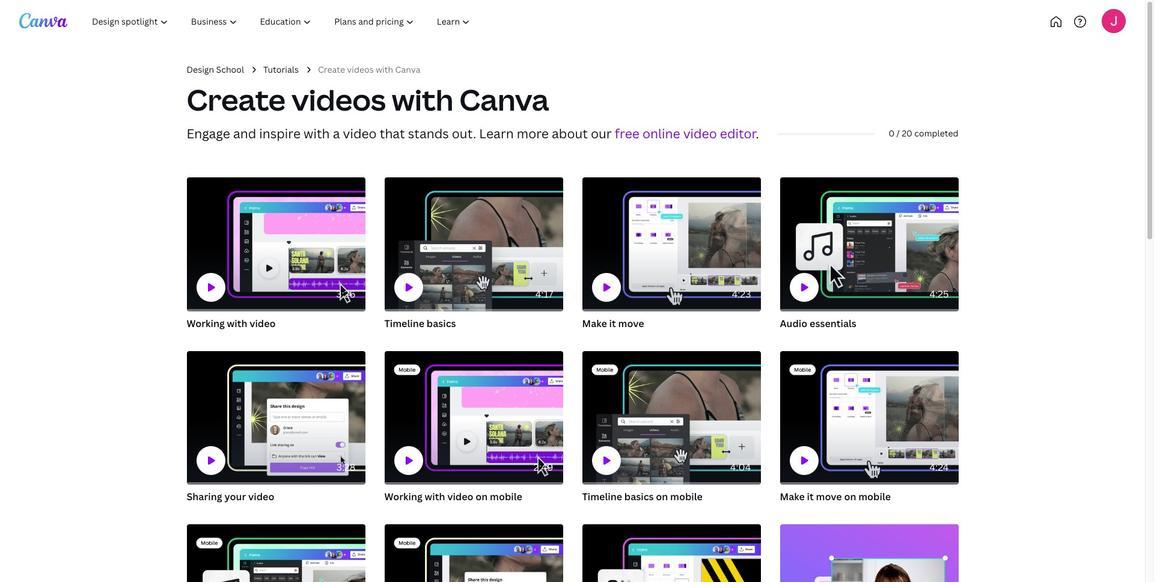 Task type: vqa. For each thing, say whether or not it's contained in the screenshot.


Task type: locate. For each thing, give the bounding box(es) containing it.
1 horizontal spatial create
[[318, 64, 345, 75]]

0 horizontal spatial mobile
[[490, 491, 523, 504]]

it for make it move on mobile
[[808, 491, 814, 504]]

timeline for timeline basics
[[385, 317, 425, 330]]

design school
[[187, 64, 244, 75]]

engage and inspire with a video that stands out. learn more about our free online video editor .
[[187, 125, 760, 142]]

/
[[897, 128, 901, 139]]

1 vertical spatial timeline
[[583, 491, 623, 504]]

.
[[756, 125, 760, 142]]

3:28
[[337, 461, 356, 474]]

working with video on mobile link
[[385, 490, 563, 505]]

working
[[187, 317, 225, 330], [385, 491, 423, 504]]

1 horizontal spatial move
[[817, 491, 843, 504]]

2:49 link
[[385, 351, 563, 485]]

audio essentials link
[[781, 316, 959, 332]]

0 vertical spatial move
[[619, 317, 645, 330]]

create down school on the top left of page
[[187, 80, 286, 119]]

0 vertical spatial make
[[583, 317, 607, 330]]

0 horizontal spatial working
[[187, 317, 225, 330]]

0 horizontal spatial basics
[[427, 317, 456, 330]]

timeline basics on mobile
[[583, 491, 703, 504]]

1 vertical spatial canva
[[460, 80, 549, 119]]

make
[[583, 317, 607, 330], [781, 491, 805, 504]]

on
[[476, 491, 488, 504], [656, 491, 669, 504], [845, 491, 857, 504]]

1 horizontal spatial basics
[[625, 491, 654, 504]]

make for make it move on mobile
[[781, 491, 805, 504]]

1 vertical spatial move
[[817, 491, 843, 504]]

make it move
[[583, 317, 645, 330]]

on for make it move on mobile
[[845, 491, 857, 504]]

0 vertical spatial canva
[[396, 64, 421, 75]]

1 horizontal spatial canva
[[460, 80, 549, 119]]

working for working with video
[[187, 317, 225, 330]]

1 horizontal spatial timeline
[[583, 491, 623, 504]]

1 on from the left
[[476, 491, 488, 504]]

1 horizontal spatial make
[[781, 491, 805, 504]]

make it move image
[[583, 178, 761, 312]]

1 horizontal spatial mobile
[[671, 491, 703, 504]]

3 mobile from the left
[[859, 491, 892, 504]]

1 vertical spatial it
[[808, 491, 814, 504]]

0 vertical spatial it
[[610, 317, 616, 330]]

timeline basics
[[385, 317, 456, 330]]

move inside make it move on mobile link
[[817, 491, 843, 504]]

move for make it move
[[619, 317, 645, 330]]

4:23
[[732, 287, 752, 300]]

our
[[591, 125, 612, 142]]

1 horizontal spatial it
[[808, 491, 814, 504]]

move
[[619, 317, 645, 330], [817, 491, 843, 504]]

with
[[376, 64, 394, 75], [392, 80, 454, 119], [304, 125, 330, 142], [227, 317, 248, 330], [425, 491, 445, 504]]

1 vertical spatial working
[[385, 491, 423, 504]]

timeline
[[385, 317, 425, 330], [583, 491, 623, 504]]

canva
[[396, 64, 421, 75], [460, 80, 549, 119]]

working with video link
[[187, 316, 365, 332]]

2 horizontal spatial on
[[845, 491, 857, 504]]

it
[[610, 317, 616, 330], [808, 491, 814, 504]]

0 vertical spatial working
[[187, 317, 225, 330]]

video for 2:49
[[448, 491, 474, 504]]

1 horizontal spatial working
[[385, 491, 423, 504]]

4:17 link
[[385, 178, 563, 312]]

timeline for timeline basics on mobile
[[583, 491, 623, 504]]

0 horizontal spatial make
[[583, 317, 607, 330]]

0 horizontal spatial move
[[619, 317, 645, 330]]

create right tutorials
[[318, 64, 345, 75]]

0 vertical spatial timeline
[[385, 317, 425, 330]]

move inside make it move link
[[619, 317, 645, 330]]

0 vertical spatial create
[[318, 64, 345, 75]]

mobile for working with video on mobile
[[490, 491, 523, 504]]

out.
[[452, 125, 477, 142]]

inspire
[[259, 125, 301, 142]]

create
[[318, 64, 345, 75], [187, 80, 286, 119]]

that
[[380, 125, 405, 142]]

4:04 link
[[583, 351, 761, 485]]

2 horizontal spatial mobile
[[859, 491, 892, 504]]

basics inside "link"
[[427, 317, 456, 330]]

0
[[889, 128, 895, 139]]

video
[[343, 125, 377, 142], [684, 125, 718, 142], [250, 317, 276, 330], [248, 491, 275, 504], [448, 491, 474, 504]]

3 on from the left
[[845, 491, 857, 504]]

working with video
[[187, 317, 276, 330]]

1 vertical spatial videos
[[292, 80, 386, 119]]

0 horizontal spatial create
[[187, 80, 286, 119]]

0 vertical spatial basics
[[427, 317, 456, 330]]

0 vertical spatial videos
[[347, 64, 374, 75]]

sharing your video link
[[187, 490, 365, 505]]

school
[[216, 64, 244, 75]]

basics
[[427, 317, 456, 330], [625, 491, 654, 504]]

mobile
[[490, 491, 523, 504], [671, 491, 703, 504], [859, 491, 892, 504]]

timeline basics image
[[385, 178, 563, 312]]

videos
[[347, 64, 374, 75], [292, 80, 386, 119]]

4:17
[[536, 287, 554, 300]]

on for working with video on mobile
[[476, 491, 488, 504]]

1 mobile from the left
[[490, 491, 523, 504]]

1 horizontal spatial on
[[656, 491, 669, 504]]

0 horizontal spatial it
[[610, 317, 616, 330]]

4:25 link
[[781, 178, 959, 312]]

1 vertical spatial basics
[[625, 491, 654, 504]]

create videos with canva
[[318, 64, 421, 75], [187, 80, 549, 119]]

timeline inside "link"
[[385, 317, 425, 330]]

more
[[517, 125, 549, 142]]

1 vertical spatial make
[[781, 491, 805, 504]]

0 horizontal spatial canva
[[396, 64, 421, 75]]

mobile for make it move on mobile
[[859, 491, 892, 504]]

0 horizontal spatial on
[[476, 491, 488, 504]]

4:24 link
[[781, 351, 959, 485]]

0 horizontal spatial timeline
[[385, 317, 425, 330]]



Task type: describe. For each thing, give the bounding box(es) containing it.
move for make it move on mobile
[[817, 491, 843, 504]]

editor
[[721, 125, 756, 142]]

design
[[187, 64, 214, 75]]

1 vertical spatial create videos with canva
[[187, 80, 549, 119]]

2 mobile from the left
[[671, 491, 703, 504]]

audio
[[781, 317, 808, 330]]

basics for timeline basics on mobile
[[625, 491, 654, 504]]

tutorials link
[[263, 63, 299, 77]]

essentials
[[810, 317, 857, 330]]

online
[[643, 125, 681, 142]]

and
[[233, 125, 256, 142]]

0 vertical spatial create videos with canva
[[318, 64, 421, 75]]

working with video on mobile image
[[385, 351, 563, 485]]

sharing your video
[[187, 491, 275, 504]]

make it move on mobile
[[781, 491, 892, 504]]

working with video on mobile
[[385, 491, 523, 504]]

video for 3:28
[[248, 491, 275, 504]]

learn
[[480, 125, 514, 142]]

timeline basics on mobile link
[[583, 490, 761, 505]]

audio essentials on mobile image
[[187, 525, 365, 582]]

audio essentials
[[781, 317, 857, 330]]

a
[[333, 125, 340, 142]]

1 vertical spatial create
[[187, 80, 286, 119]]

design school link
[[187, 63, 244, 77]]

make for make it move
[[583, 317, 607, 330]]

stands
[[408, 125, 449, 142]]

working for working with video on mobile
[[385, 491, 423, 504]]

timeline basics on mobile image
[[583, 351, 761, 485]]

your
[[225, 491, 246, 504]]

free
[[615, 125, 640, 142]]

working with video image
[[187, 178, 365, 312]]

match and move image
[[583, 525, 761, 582]]

make it move link
[[583, 316, 761, 332]]

timeline basics link
[[385, 316, 563, 332]]

0 / 20 completed
[[889, 128, 959, 139]]

make it move on mobile link
[[781, 490, 959, 505]]

3:26 link
[[187, 178, 365, 312]]

about
[[552, 125, 588, 142]]

4:23 link
[[583, 178, 761, 312]]

it for make it move
[[610, 317, 616, 330]]

3:28 link
[[187, 351, 365, 485]]

20
[[903, 128, 913, 139]]

make it move on mobile image
[[781, 351, 959, 485]]

2:49
[[534, 461, 554, 474]]

4:25
[[930, 287, 950, 300]]

2 on from the left
[[656, 491, 669, 504]]

tutorials
[[263, 64, 299, 75]]

4:04
[[731, 461, 752, 474]]

video for 3:26
[[250, 317, 276, 330]]

engage
[[187, 125, 230, 142]]

3:26
[[336, 287, 356, 300]]

free online video editor link
[[615, 125, 756, 142]]

top level navigation element
[[82, 10, 522, 34]]

sharing your video image
[[187, 351, 365, 485]]

4:24
[[930, 461, 950, 474]]

audio essentials image
[[781, 178, 959, 312]]

basics for timeline basics
[[427, 317, 456, 330]]

completed
[[915, 128, 959, 139]]

sharing your video on mobile image
[[385, 525, 563, 582]]

sharing
[[187, 491, 222, 504]]



